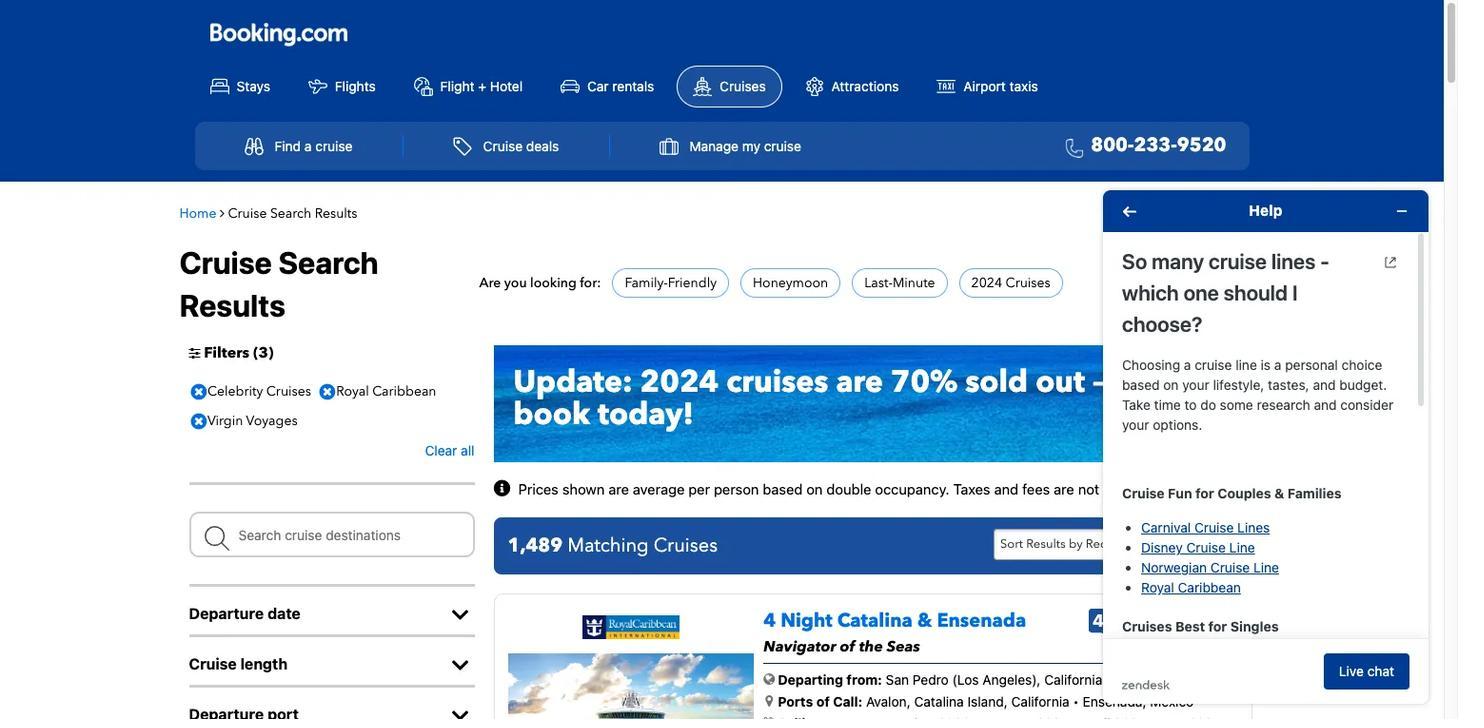 Task type: vqa. For each thing, say whether or not it's contained in the screenshot.
"sliders" image
yes



Task type: locate. For each thing, give the bounding box(es) containing it.
clear all
[[425, 443, 474, 459]]

9520
[[1177, 132, 1226, 158]]

cruise deals
[[483, 138, 559, 154]]

( right filters
[[253, 343, 258, 364]]

honeymoon
[[753, 274, 828, 292]]

1 vertical spatial chevron down image
[[446, 707, 474, 719]]

avalon,
[[866, 694, 911, 710]]

1 horizontal spatial are
[[836, 362, 883, 404]]

search
[[270, 204, 311, 222], [278, 244, 378, 280]]

3,075
[[1152, 615, 1184, 630]]

are right shown
[[608, 480, 629, 498]]

results
[[315, 204, 357, 222], [179, 287, 285, 323], [1026, 536, 1066, 553]]

of left call:
[[816, 694, 830, 710]]

0 horizontal spatial are
[[608, 480, 629, 498]]

catalina
[[837, 608, 912, 634], [914, 694, 964, 710]]

manage my cruise
[[690, 138, 801, 154]]

1 vertical spatial 2024
[[640, 362, 719, 404]]

1 horizontal spatial (
[[1147, 614, 1152, 630]]

2 times circle image from the left
[[315, 378, 340, 406]]

cruise
[[483, 138, 523, 154], [228, 204, 267, 222], [179, 244, 272, 280], [189, 656, 237, 673]]

mexico
[[1150, 694, 1194, 710]]

occupancy.
[[875, 480, 949, 498]]

airport taxis
[[963, 78, 1038, 94]]

times circle image up times circle icon
[[186, 378, 212, 406]]

catalina inside 4 night catalina & ensenada navigator of the seas
[[837, 608, 912, 634]]

cruise search results down find
[[228, 204, 357, 222]]

manage
[[690, 138, 738, 154]]

clear all link
[[425, 439, 474, 464]]

average
[[633, 480, 685, 498]]

Search cruise destinations text field
[[189, 512, 474, 558]]

update: 2024 cruises are 70% sold out — book today! main content
[[170, 191, 1274, 719]]

0 vertical spatial chevron down image
[[446, 607, 474, 626]]

0 vertical spatial )
[[268, 343, 274, 364]]

) inside "4.1 / 5 ( 3,075 reviews )"
[[1231, 614, 1236, 630]]

family-friendly
[[625, 274, 717, 292]]

are you looking for:
[[479, 274, 601, 292]]

2024
[[971, 274, 1002, 292], [640, 362, 719, 404]]

chevron down image
[[446, 657, 474, 676]]

the
[[859, 637, 883, 658]]

2 cruise from the left
[[764, 138, 801, 154]]

0 horizontal spatial (
[[253, 343, 258, 364]]

1 vertical spatial results
[[179, 287, 285, 323]]

chevron down image down chevron down image
[[446, 707, 474, 719]]

0 vertical spatial of
[[840, 637, 855, 658]]

0 vertical spatial search
[[270, 204, 311, 222]]

1 times circle image from the left
[[186, 378, 212, 406]]

taxis
[[1009, 78, 1038, 94]]

1 vertical spatial california
[[1011, 694, 1069, 710]]

virgin voyages
[[208, 412, 298, 430]]

1 horizontal spatial results
[[315, 204, 357, 222]]

clear
[[425, 443, 457, 459]]

california left •
[[1011, 694, 1069, 710]]

cruise inside cruise search results
[[179, 244, 272, 280]]

cruise search results
[[228, 204, 357, 222], [179, 244, 378, 323]]

length
[[240, 656, 288, 673]]

times circle image
[[186, 378, 212, 406], [315, 378, 340, 406]]

cruise search results up 3
[[179, 244, 378, 323]]

cruise right a
[[315, 138, 353, 154]]

None field
[[189, 512, 474, 558]]

are left '70%'
[[836, 362, 883, 404]]

from:
[[846, 672, 882, 688]]

233-
[[1134, 132, 1177, 158]]

•
[[1073, 694, 1079, 710]]

0 horizontal spatial times circle image
[[186, 378, 212, 406]]

navigator of the seas image
[[509, 653, 754, 719]]

california up •
[[1044, 672, 1102, 688]]

results up filters
[[179, 287, 285, 323]]

avalon, catalina island, california • ensenada, mexico
[[866, 694, 1194, 710]]

of
[[840, 637, 855, 658], [816, 694, 830, 710]]

all
[[461, 443, 474, 459]]

cruises inside cruises link
[[720, 78, 766, 94]]

cruise inside manage my cruise dropdown button
[[764, 138, 801, 154]]

info label image
[[493, 480, 514, 499]]

0 horizontal spatial cruise
[[315, 138, 353, 154]]

shown
[[562, 480, 605, 498]]

1 horizontal spatial times circle image
[[315, 378, 340, 406]]

&
[[917, 608, 932, 634]]

(los
[[952, 672, 979, 688]]

and
[[994, 480, 1018, 498]]

( right 5
[[1147, 614, 1152, 630]]

cruises inside the celebrity cruises link
[[266, 383, 311, 401]]

1 horizontal spatial cruise
[[764, 138, 801, 154]]

find a cruise link
[[224, 127, 373, 165]]

results left by
[[1026, 536, 1066, 553]]

of left the the at bottom right
[[840, 637, 855, 658]]

update:
[[513, 362, 633, 404]]

manage my cruise button
[[638, 127, 822, 165]]

times circle image right celebrity cruises
[[315, 378, 340, 406]]

catalina down departing from: san pedro (los angeles), california
[[914, 694, 964, 710]]

for:
[[580, 274, 601, 292]]

stays link
[[195, 66, 285, 106]]

1 vertical spatial )
[[1231, 614, 1236, 630]]

update: 2024 cruises are 70% sold out — book today!
[[513, 362, 1111, 436]]

0 horizontal spatial 2024
[[640, 362, 719, 404]]

cruise left deals
[[483, 138, 523, 154]]

double
[[827, 480, 871, 498]]

cruise for manage my cruise
[[764, 138, 801, 154]]

are left not
[[1054, 480, 1074, 498]]

catalina up the the at bottom right
[[837, 608, 912, 634]]

royal caribbean
[[336, 383, 436, 401]]

1 horizontal spatial )
[[1231, 614, 1236, 630]]

) up celebrity cruises
[[268, 343, 274, 364]]

virgin voyages link
[[186, 408, 303, 436]]

) right 3,075
[[1231, 614, 1236, 630]]

per
[[688, 480, 710, 498]]

1 vertical spatial of
[[816, 694, 830, 710]]

4.1
[[1092, 611, 1116, 631]]

cruise down angle right icon
[[179, 244, 272, 280]]

airport taxis link
[[921, 66, 1053, 106]]

caribbean
[[372, 383, 436, 401]]

celebrity cruises link
[[186, 378, 317, 406]]

departing
[[778, 672, 843, 688]]

0 vertical spatial catalina
[[837, 608, 912, 634]]

chevron down image
[[446, 607, 474, 626], [446, 707, 474, 719]]

0 horizontal spatial catalina
[[837, 608, 912, 634]]

family-friendly link
[[625, 274, 717, 292]]

cruise right my
[[764, 138, 801, 154]]

0 vertical spatial (
[[253, 343, 258, 364]]

1,489
[[508, 533, 563, 559]]

royal caribbean link
[[315, 378, 442, 406]]

2 horizontal spatial results
[[1026, 536, 1066, 553]]

family-
[[625, 274, 668, 292]]

last-minute
[[864, 274, 935, 292]]

chevron down image up chevron down image
[[446, 607, 474, 626]]

call:
[[833, 694, 863, 710]]

1 vertical spatial (
[[1147, 614, 1152, 630]]

cruise inside find a cruise link
[[315, 138, 353, 154]]

matching
[[567, 533, 649, 559]]

1 cruise from the left
[[315, 138, 353, 154]]

1 horizontal spatial catalina
[[914, 694, 964, 710]]

cruises
[[726, 362, 828, 404]]

1 horizontal spatial 2024
[[971, 274, 1002, 292]]

filters ( 3 )
[[204, 343, 274, 364]]

800-233-9520
[[1091, 132, 1226, 158]]

1 vertical spatial search
[[278, 244, 378, 280]]

attractions link
[[789, 66, 914, 106]]

1,489 matching cruises
[[508, 533, 718, 559]]

1 horizontal spatial of
[[840, 637, 855, 658]]

virgin
[[208, 412, 243, 430]]

cruise for find a cruise
[[315, 138, 353, 154]]

results down find a cruise
[[315, 204, 357, 222]]

pedro
[[913, 672, 949, 688]]



Task type: describe. For each thing, give the bounding box(es) containing it.
ensenada
[[937, 608, 1026, 634]]

filters
[[204, 343, 249, 364]]

0 vertical spatial 2024
[[971, 274, 1002, 292]]

4
[[763, 608, 776, 634]]

find a cruise
[[275, 138, 353, 154]]

minute
[[893, 274, 935, 292]]

cruise deals link
[[432, 127, 580, 165]]

0 horizontal spatial )
[[268, 343, 274, 364]]

+
[[478, 78, 486, 94]]

4 night catalina & ensenada navigator of the seas
[[763, 608, 1026, 658]]

last-
[[864, 274, 893, 292]]

—
[[1092, 362, 1111, 404]]

san
[[886, 672, 909, 688]]

globe image
[[763, 673, 775, 686]]

home
[[179, 204, 216, 222]]

cruise left the length
[[189, 656, 237, 673]]

1 vertical spatial cruise search results
[[179, 244, 378, 323]]

none field inside update: 2024 cruises are 70% sold out — book today! main content
[[189, 512, 474, 558]]

sold
[[965, 362, 1028, 404]]

stays
[[237, 78, 270, 94]]

times circle image for celebrity
[[186, 378, 212, 406]]

car
[[587, 78, 609, 94]]

0 horizontal spatial of
[[816, 694, 830, 710]]

cruise right angle right icon
[[228, 204, 267, 222]]

travel menu navigation
[[195, 121, 1249, 170]]

map marker image
[[765, 695, 773, 708]]

prices shown are average per person based on double occupancy. taxes and fees are not included. element
[[518, 480, 1163, 498]]

sliders image
[[189, 347, 200, 360]]

( inside "4.1 / 5 ( 3,075 reviews )"
[[1147, 614, 1152, 630]]

3
[[258, 343, 268, 364]]

hotel
[[490, 78, 523, 94]]

flights link
[[293, 66, 391, 106]]

book today!
[[513, 394, 694, 436]]

voyages
[[246, 412, 298, 430]]

times circle image for royal
[[315, 378, 340, 406]]

cruise inside 'link'
[[483, 138, 523, 154]]

times circle image
[[186, 408, 212, 436]]

/
[[1124, 614, 1128, 630]]

fees
[[1022, 480, 1050, 498]]

celebrity
[[208, 383, 263, 401]]

ensenada,
[[1083, 694, 1146, 710]]

angeles),
[[982, 672, 1041, 688]]

person
[[714, 480, 759, 498]]

out
[[1036, 362, 1085, 404]]

ports of call:
[[778, 694, 863, 710]]

departure
[[189, 606, 264, 623]]

seas
[[887, 637, 920, 658]]

you
[[504, 274, 527, 292]]

reviews
[[1188, 615, 1231, 630]]

0 horizontal spatial results
[[179, 287, 285, 323]]

angle right image
[[220, 206, 225, 219]]

find
[[275, 138, 301, 154]]

looking
[[530, 274, 577, 292]]

royal caribbean image
[[583, 616, 680, 640]]

sort
[[1000, 536, 1023, 553]]

2 chevron down image from the top
[[446, 707, 474, 719]]

flight + hotel link
[[398, 66, 538, 106]]

attractions
[[831, 78, 899, 94]]

home link
[[179, 204, 216, 222]]

cruise length
[[189, 656, 288, 673]]

of inside 4 night catalina & ensenada navigator of the seas
[[840, 637, 855, 658]]

2024 cruises link
[[971, 274, 1050, 292]]

70%
[[891, 362, 958, 404]]

departing from: san pedro (los angeles), california
[[778, 672, 1102, 688]]

based
[[763, 480, 803, 498]]

celebrity cruises
[[208, 383, 311, 401]]

date
[[267, 606, 301, 623]]

prices shown are average per person based on double occupancy. taxes and fees are not included.
[[518, 480, 1163, 498]]

1 chevron down image from the top
[[446, 607, 474, 626]]

deals
[[526, 138, 559, 154]]

prices
[[518, 480, 559, 498]]

car rentals link
[[545, 66, 669, 106]]

on
[[806, 480, 823, 498]]

0 vertical spatial california
[[1044, 672, 1102, 688]]

1 vertical spatial catalina
[[914, 694, 964, 710]]

flights
[[335, 78, 376, 94]]

2024 cruises
[[971, 274, 1050, 292]]

night
[[781, 608, 833, 634]]

honeymoon link
[[753, 274, 828, 292]]

2 vertical spatial results
[[1026, 536, 1066, 553]]

are
[[479, 274, 501, 292]]

0 vertical spatial cruise search results
[[228, 204, 357, 222]]

taxes
[[953, 480, 990, 498]]

included.
[[1103, 480, 1163, 498]]

2024 inside update: 2024 cruises are 70% sold out — book today!
[[640, 362, 719, 404]]

are inside update: 2024 cruises are 70% sold out — book today!
[[836, 362, 883, 404]]

2 horizontal spatial are
[[1054, 480, 1074, 498]]

5
[[1132, 614, 1140, 630]]

booking.com home image
[[210, 22, 347, 47]]

cruises link
[[677, 65, 782, 107]]

recommended
[[1086, 536, 1173, 553]]

0 vertical spatial results
[[315, 204, 357, 222]]

my
[[742, 138, 760, 154]]

flight + hotel
[[440, 78, 523, 94]]

800-233-9520 link
[[1058, 132, 1226, 160]]

departure date
[[189, 606, 301, 623]]

navigator
[[763, 637, 836, 658]]



